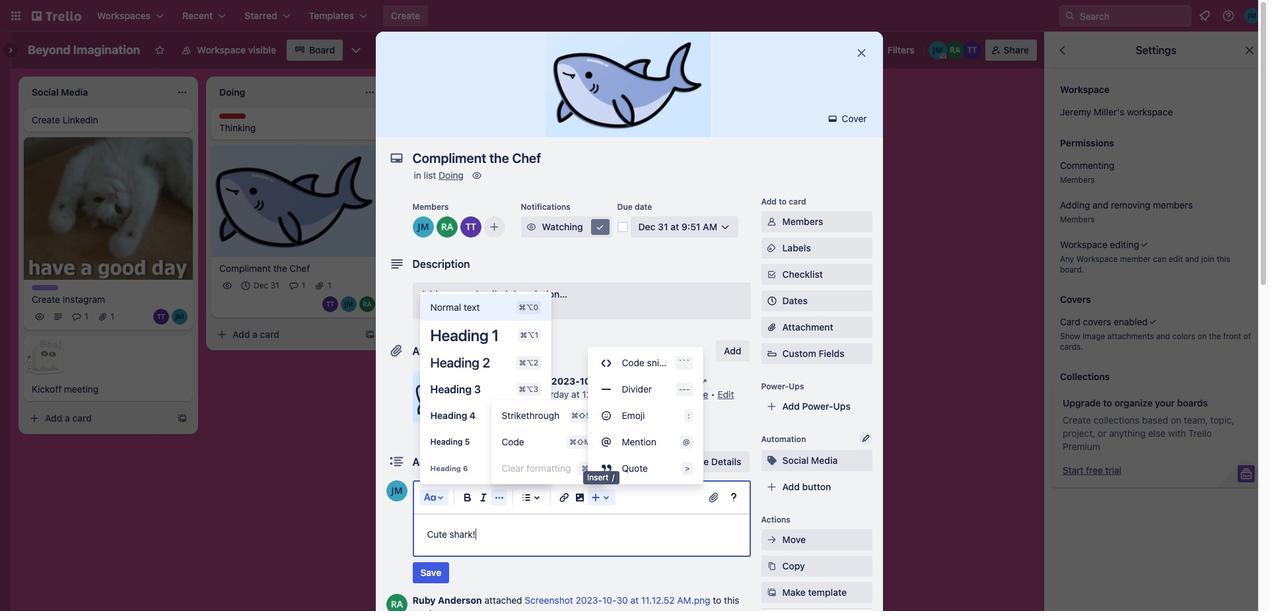 Task type: vqa. For each thing, say whether or not it's contained in the screenshot.
6th 'Heading'
yes



Task type: describe. For each thing, give the bounding box(es) containing it.
chef
[[290, 263, 310, 274]]

edit
[[718, 389, 734, 400]]

copy link
[[762, 556, 873, 578]]

with
[[1169, 428, 1187, 439]]

media
[[812, 455, 838, 467]]

Dec 31 checkbox
[[238, 278, 283, 294]]

attachments
[[1108, 332, 1155, 342]]

sm image inside watching button
[[594, 221, 607, 234]]

search image
[[1065, 11, 1076, 21]]

create linkedin link
[[32, 114, 185, 127]]

tooltip containing insert
[[583, 472, 620, 485]]

add up normal
[[421, 289, 438, 300]]

members
[[1154, 200, 1193, 211]]

automation inside automation button
[[807, 44, 858, 56]]

0 vertical spatial am.png
[[660, 376, 696, 387]]

add left the button
[[783, 482, 800, 493]]

heading 3
[[430, 384, 481, 396]]

Search field
[[1076, 6, 1191, 26]]

heading 1 group
[[420, 295, 552, 482]]

automation button
[[789, 40, 865, 61]]

31 for dec 31 at 9:51 am
[[658, 221, 668, 233]]

of
[[1244, 332, 1252, 342]]

clear
[[502, 463, 524, 474]]

Mark due date as complete checkbox
[[617, 222, 628, 233]]

dates button
[[762, 291, 873, 312]]

create instagram
[[32, 294, 105, 306]]

screenshot 2023-10-30 at 11.12.52 am.png link
[[525, 595, 711, 607]]

code for code snippet ```
[[622, 357, 645, 369]]

group containing strikethrough
[[491, 403, 604, 482]]

workspace editing
[[1061, 239, 1140, 250]]

star or unstar board image
[[155, 45, 165, 56]]

labels
[[783, 243, 811, 254]]

heading 6
[[430, 465, 468, 473]]

1 vertical spatial ruby anderson (rubyanderson7) image
[[359, 296, 375, 312]]

hide details
[[689, 457, 742, 468]]

share
[[1004, 44, 1029, 56]]

0 vertical spatial screenshot
[[497, 376, 549, 387]]

9:51
[[682, 221, 701, 233]]

screenshot 2023-10-30 at 11.12.52 am.png
[[497, 376, 696, 387]]

1 vertical spatial 10-
[[603, 595, 617, 607]]

activity
[[413, 457, 451, 468]]

```
[[679, 359, 690, 367]]

ruby
[[413, 595, 436, 607]]

a for create from template… icon
[[252, 329, 258, 340]]

open help dialog image
[[726, 490, 742, 506]]

1 vertical spatial terry turtle (terryturtle) image
[[322, 296, 338, 312]]

description…
[[511, 289, 568, 300]]

workspace visible button
[[173, 40, 284, 61]]

add down kickoff
[[45, 413, 62, 424]]

jeremy miller (jeremymiller198) image down compliment the chef link
[[341, 296, 357, 312]]

Board name text field
[[21, 40, 147, 61]]

added yesterday at 12:51 pm
[[497, 389, 621, 400]]

thoughts
[[219, 114, 256, 124]]

1 vertical spatial screenshot
[[525, 595, 573, 607]]

heading for heading 2
[[430, 356, 480, 371]]

join
[[1202, 254, 1215, 264]]

workspace for workspace visible
[[197, 44, 246, 56]]

jeremy miller (jeremymiller198) image right filters
[[929, 41, 947, 59]]

trello
[[1189, 428, 1212, 439]]

3 - from the left
[[687, 385, 690, 394]]

board link
[[287, 40, 343, 61]]

power-ups
[[762, 382, 805, 392]]

color: purple, title: none image
[[32, 286, 58, 291]]

1 vertical spatial jeremy miller (jeremymiller198) image
[[172, 310, 188, 325]]

:
[[688, 412, 690, 420]]

ruby anderson attached screenshot 2023-10-30 at 11.12.52 am.png
[[413, 595, 711, 607]]

add members to card image
[[489, 221, 500, 234]]

make template link
[[762, 583, 873, 604]]

upgrade to organize your boards create collections based on team, topic, project, or anything else with trello premium
[[1063, 398, 1235, 453]]

members up 'labels'
[[783, 216, 824, 227]]

0 vertical spatial 2023-
[[552, 376, 580, 387]]

cover
[[550, 408, 573, 419]]

menu inside the editor toolbar toolbar
[[588, 350, 703, 482]]

members inside adding and removing members members
[[1061, 215, 1095, 225]]

sm image for remove cover
[[497, 407, 510, 420]]

settings
[[1136, 44, 1177, 56]]

sm image for watching button
[[525, 221, 538, 234]]

heading for heading 3
[[430, 384, 472, 396]]

add another list
[[605, 85, 674, 96]]

clear formatting
[[502, 463, 571, 474]]

create from template… image
[[365, 330, 375, 340]]

6
[[463, 465, 468, 473]]

heading for heading 6
[[430, 465, 461, 473]]

members inside commenting members
[[1061, 175, 1095, 185]]

any workspace member can edit and join this board.
[[1061, 254, 1231, 275]]

0 vertical spatial 30
[[595, 376, 608, 387]]

and inside the show image attachments and colors on the front of cards.
[[1157, 332, 1171, 342]]

and inside any workspace member can edit and join this board.
[[1186, 254, 1200, 264]]

heading 5
[[430, 437, 470, 447]]

sm image for members link on the right top of the page
[[766, 215, 779, 229]]

1 vertical spatial add a card
[[45, 413, 92, 424]]

add up edit link
[[724, 346, 742, 357]]

card down meeting
[[72, 413, 92, 424]]

text styles image
[[422, 490, 438, 506]]

workspace inside any workspace member can edit and join this board.
[[1077, 254, 1118, 264]]

this inside to this card
[[724, 595, 740, 607]]

notifications
[[521, 202, 571, 212]]

0 vertical spatial terry turtle (terryturtle) image
[[460, 217, 481, 238]]

start free trial
[[1063, 465, 1122, 476]]

1 inside group
[[492, 326, 499, 345]]

instagram
[[63, 294, 105, 306]]

mention image
[[598, 435, 614, 451]]

heading for heading 4
[[430, 410, 467, 422]]

anything
[[1110, 428, 1146, 439]]

1 vertical spatial 2023-
[[576, 595, 603, 607]]

share button
[[986, 40, 1037, 61]]

add a card button for create from template… image to the bottom
[[24, 409, 172, 430]]

pm
[[607, 389, 621, 400]]

to for card
[[779, 197, 787, 207]]

create linkedin
[[32, 114, 98, 126]]

heading 4
[[430, 410, 476, 422]]

due
[[617, 202, 633, 212]]

more formatting image
[[491, 490, 507, 506]]

sm image for social media button
[[766, 455, 779, 468]]

add left another
[[605, 85, 623, 96]]

premium
[[1063, 441, 1101, 453]]

1 vertical spatial ruby anderson (rubyanderson7) image
[[386, 595, 407, 612]]

card
[[1061, 317, 1081, 328]]

yesterday
[[528, 389, 569, 400]]

⌘⌥1
[[520, 331, 539, 340]]

image image
[[572, 490, 588, 506]]

1 horizontal spatial ruby anderson (rubyanderson7) image
[[946, 41, 965, 59]]

dec 31 at 9:51 am
[[639, 221, 718, 233]]

button
[[803, 482, 831, 493]]

sm image for make template
[[766, 587, 779, 600]]

power ups image
[[713, 45, 723, 56]]

mention
[[622, 437, 657, 448]]

delete link
[[681, 389, 709, 400]]

jeremy miller (jeremymiller198) image up description
[[413, 217, 434, 238]]

on inside 'upgrade to organize your boards create collections based on team, topic, project, or anything else with trello premium'
[[1171, 415, 1182, 426]]

add to card
[[762, 197, 807, 207]]

normal text
[[430, 302, 480, 313]]

front
[[1224, 332, 1242, 342]]

jeremy
[[1061, 106, 1092, 118]]

⌘⌥2
[[519, 359, 539, 367]]

dec 31
[[254, 281, 279, 291]]

compliment the chef link
[[219, 262, 373, 275]]

show image attachments and colors on the front of cards.
[[1061, 332, 1252, 352]]

details
[[712, 457, 742, 468]]

text
[[464, 302, 480, 313]]

sm image for automation button
[[789, 40, 807, 58]]

0 vertical spatial jeremy miller (jeremymiller198) image
[[1245, 8, 1261, 24]]

move
[[783, 535, 806, 546]]

0 vertical spatial power-
[[762, 382, 789, 392]]

kickoff meeting link
[[32, 384, 185, 397]]

organize
[[1115, 398, 1153, 409]]

1 horizontal spatial 30
[[617, 595, 628, 607]]

0 vertical spatial 11.12.52
[[621, 376, 658, 387]]

12:51
[[582, 389, 605, 400]]

primary element
[[0, 0, 1269, 32]]

dec for dec 31
[[254, 281, 268, 291]]

custom fields
[[783, 348, 845, 359]]



Task type: locate. For each thing, give the bounding box(es) containing it.
create inside 'upgrade to organize your boards create collections based on team, topic, project, or anything else with trello premium'
[[1063, 415, 1092, 426]]

terry turtle (terryturtle) image left share button
[[963, 41, 982, 59]]

ruby anderson (rubyanderson7) image up description
[[436, 217, 458, 238]]

1 horizontal spatial the
[[1210, 332, 1222, 342]]

0 horizontal spatial list
[[424, 170, 436, 181]]

dec inside "button"
[[639, 221, 656, 233]]

1 horizontal spatial create from template… image
[[552, 120, 563, 131]]

31 inside checkbox
[[271, 281, 279, 291]]

sm image
[[827, 112, 840, 126], [594, 221, 607, 234], [766, 242, 779, 255], [766, 268, 779, 281], [497, 407, 510, 420], [766, 534, 779, 547], [766, 560, 779, 574], [766, 587, 779, 600]]

1 horizontal spatial terry turtle (terryturtle) image
[[963, 41, 982, 59]]

dates
[[783, 295, 808, 307]]

1 vertical spatial am.png
[[678, 595, 711, 607]]

watching
[[542, 221, 583, 233]]

1 horizontal spatial and
[[1157, 332, 1171, 342]]

1 vertical spatial add a card button
[[24, 409, 172, 430]]

divider image
[[598, 382, 614, 398]]

cards.
[[1061, 342, 1084, 352]]

0 vertical spatial ruby anderson (rubyanderson7) image
[[436, 217, 458, 238]]

0 horizontal spatial power-
[[762, 382, 789, 392]]

bold ⌘b image
[[460, 490, 475, 506]]

workspace left visible
[[197, 44, 246, 56]]

add a card button down kickoff meeting link
[[24, 409, 172, 430]]

1 down compliment the chef link
[[328, 281, 332, 291]]

create button
[[383, 5, 428, 26]]

0 vertical spatial add a card
[[233, 329, 280, 340]]

0 horizontal spatial 10-
[[580, 376, 595, 387]]

editor toolbar toolbar
[[419, 292, 744, 509]]

3
[[474, 384, 481, 396]]

1 vertical spatial create from template… image
[[177, 414, 188, 424]]

dec down date
[[639, 221, 656, 233]]

5 heading from the top
[[430, 437, 463, 447]]

0 horizontal spatial 30
[[595, 376, 608, 387]]

and left colors
[[1157, 332, 1171, 342]]

add a more detailed description… link
[[413, 283, 751, 320]]

workspace for workspace editing
[[1061, 239, 1108, 250]]

automation left filters button
[[807, 44, 858, 56]]

workspace inside button
[[197, 44, 246, 56]]

heading up attachments at the left bottom of page
[[430, 326, 489, 345]]

create for create linkedin
[[32, 114, 60, 126]]

to this card
[[413, 595, 740, 612]]

6 heading from the top
[[430, 465, 461, 473]]

detailed
[[473, 289, 508, 300]]

0 horizontal spatial ups
[[789, 382, 805, 392]]

0 horizontal spatial terry turtle (terryturtle) image
[[153, 310, 169, 325]]

1 left ⌘⌥1
[[492, 326, 499, 345]]

terry turtle (terryturtle) image down "create instagram" link
[[153, 310, 169, 325]]

0 vertical spatial 31
[[658, 221, 668, 233]]

1 heading from the top
[[430, 326, 489, 345]]

0 vertical spatial create from template… image
[[552, 120, 563, 131]]

automation
[[807, 44, 858, 56], [762, 435, 806, 445]]

add a card down kickoff meeting on the left bottom of the page
[[45, 413, 92, 424]]

jeremy miller's workspace
[[1061, 106, 1173, 118]]

1 horizontal spatial 10-
[[603, 595, 617, 607]]

to inside to this card
[[713, 595, 722, 607]]

1 horizontal spatial add a card
[[233, 329, 280, 340]]

1 vertical spatial 11.12.52
[[642, 595, 675, 607]]

0 vertical spatial add a card button
[[211, 324, 359, 345]]

31 inside "button"
[[658, 221, 668, 233]]

boards
[[1178, 398, 1209, 409]]

trial
[[1106, 465, 1122, 476]]

card down ruby
[[413, 609, 432, 612]]

any
[[1061, 254, 1075, 264]]

sm image inside cover link
[[827, 112, 840, 126]]

2023-
[[552, 376, 580, 387], [576, 595, 603, 607]]

2 horizontal spatial and
[[1186, 254, 1200, 264]]

heading for heading 5
[[430, 437, 463, 447]]

sm image inside move link
[[766, 534, 779, 547]]

upgrade
[[1063, 398, 1101, 409]]

1 vertical spatial on
[[1171, 415, 1182, 426]]

dec 31 at 9:51 am button
[[631, 217, 739, 238]]

link image
[[556, 490, 572, 506]]

0 vertical spatial a
[[440, 289, 446, 300]]

add down dec 31 checkbox
[[233, 329, 250, 340]]

5
[[465, 437, 470, 447]]

on right colors
[[1198, 332, 1207, 342]]

ruby anderson (rubyanderson7) image
[[436, 217, 458, 238], [359, 296, 375, 312]]

remove cover
[[513, 408, 573, 419]]

0 horizontal spatial dec
[[254, 281, 268, 291]]

to for organize
[[1104, 398, 1113, 409]]

insert
[[587, 473, 609, 483]]

code up clear
[[502, 437, 525, 448]]

create
[[391, 10, 420, 21], [32, 114, 60, 126], [32, 294, 60, 306], [1063, 415, 1092, 426]]

ruby anderson (rubyanderson7) image
[[946, 41, 965, 59], [386, 595, 407, 612]]

0 horizontal spatial add a card button
[[24, 409, 172, 430]]

members down in list doing at the top left of the page
[[413, 202, 449, 212]]

1 horizontal spatial ups
[[834, 401, 851, 412]]

added
[[497, 389, 525, 400]]

to inside 'upgrade to organize your boards create collections based on team, topic, project, or anything else with trello premium'
[[1104, 398, 1113, 409]]

sm image for labels
[[766, 242, 779, 255]]

thinking link
[[219, 122, 373, 135]]

ruby anderson (rubyanderson7) image right filters
[[946, 41, 965, 59]]

10-
[[580, 376, 595, 387], [603, 595, 617, 607]]

2
[[483, 356, 490, 371]]

1 vertical spatial to
[[1104, 398, 1113, 409]]

members link
[[762, 211, 873, 233]]

1 vertical spatial power-
[[803, 401, 834, 412]]

0 vertical spatial list
[[661, 85, 674, 96]]

adding and removing members members
[[1061, 200, 1193, 225]]

dec inside checkbox
[[254, 281, 268, 291]]

add a card button down dec 31
[[211, 324, 359, 345]]

power- down power-ups
[[803, 401, 834, 412]]

0 vertical spatial dec
[[639, 221, 656, 233]]

heading left 5
[[430, 437, 463, 447]]

sm image
[[789, 40, 807, 58], [470, 169, 484, 182], [766, 215, 779, 229], [525, 221, 538, 234], [698, 375, 711, 389], [766, 455, 779, 468]]

attached
[[485, 595, 522, 607]]

card up members link on the right top of the page
[[789, 197, 807, 207]]

1 horizontal spatial this
[[1217, 254, 1231, 264]]

lists image
[[518, 490, 534, 506]]

1 horizontal spatial ruby anderson (rubyanderson7) image
[[436, 217, 458, 238]]

jeremy miller (jeremymiller198) image left text styles icon
[[386, 481, 407, 502]]

list right another
[[661, 85, 674, 96]]

2 vertical spatial to
[[713, 595, 722, 607]]

covers
[[1061, 294, 1092, 305]]

terry turtle (terryturtle) image
[[963, 41, 982, 59], [153, 310, 169, 325]]

make template
[[783, 587, 847, 599]]

/
[[612, 473, 615, 483]]

1 vertical spatial 31
[[271, 281, 279, 291]]

⌘⌥0
[[519, 303, 539, 312]]

0 horizontal spatial this
[[724, 595, 740, 607]]

due date
[[617, 202, 652, 212]]

1 vertical spatial automation
[[762, 435, 806, 445]]

card
[[789, 197, 807, 207], [260, 329, 280, 340], [72, 413, 92, 424], [413, 609, 432, 612]]

0 horizontal spatial the
[[273, 263, 287, 274]]

⌘\
[[582, 465, 591, 473]]

2 horizontal spatial to
[[1104, 398, 1113, 409]]

this left make
[[724, 595, 740, 607]]

back to home image
[[32, 5, 81, 26]]

card inside to this card
[[413, 609, 432, 612]]

1 horizontal spatial a
[[252, 329, 258, 340]]

heading up heading 4
[[430, 384, 472, 396]]

members down commenting
[[1061, 175, 1095, 185]]

sm image for copy
[[766, 560, 779, 574]]

1
[[302, 281, 306, 291], [328, 281, 332, 291], [85, 312, 88, 322], [111, 312, 114, 322], [492, 326, 499, 345]]

1 horizontal spatial on
[[1198, 332, 1207, 342]]

social media
[[783, 455, 838, 467]]

None text field
[[406, 147, 842, 170]]

menu containing code snippet
[[588, 350, 703, 482]]

-
[[679, 385, 683, 394], [683, 385, 687, 394], [687, 385, 690, 394]]

open information menu image
[[1222, 9, 1236, 22]]

1 horizontal spatial terry turtle (terryturtle) image
[[460, 217, 481, 238]]

add button
[[783, 482, 831, 493]]

divider
[[622, 384, 652, 395]]

this inside any workspace member can edit and join this board.
[[1217, 254, 1231, 264]]

edit link
[[718, 389, 734, 400]]

screenshot up the added at left
[[497, 376, 549, 387]]

1 horizontal spatial to
[[779, 197, 787, 207]]

emoji image
[[598, 408, 614, 424]]

0 horizontal spatial a
[[65, 413, 70, 424]]

menu
[[588, 350, 703, 482]]

create from template… image
[[552, 120, 563, 131], [177, 414, 188, 424]]

a down dec 31 checkbox
[[252, 329, 258, 340]]

sm image inside automation button
[[789, 40, 807, 58]]

0 vertical spatial automation
[[807, 44, 858, 56]]

heading up heading 3
[[430, 356, 480, 371]]

0 horizontal spatial automation
[[762, 435, 806, 445]]

add a card
[[233, 329, 280, 340], [45, 413, 92, 424]]

attach and insert link image
[[707, 492, 721, 505]]

code for code
[[502, 437, 525, 448]]

dec for dec 31 at 9:51 am
[[639, 221, 656, 233]]

power- down custom
[[762, 382, 789, 392]]

commenting members
[[1061, 160, 1115, 185]]

heading left 6 at left
[[430, 465, 461, 473]]

remove cover link
[[497, 407, 573, 420]]

ups down fields
[[834, 401, 851, 412]]

0 vertical spatial terry turtle (terryturtle) image
[[963, 41, 982, 59]]

can
[[1154, 254, 1167, 264]]

a down kickoff meeting on the left bottom of the page
[[65, 413, 70, 424]]

1 vertical spatial dec
[[254, 281, 268, 291]]

1 horizontal spatial list
[[661, 85, 674, 96]]

make
[[783, 587, 806, 599]]

31 down compliment the chef
[[271, 281, 279, 291]]

hide details link
[[681, 452, 750, 473]]

0 horizontal spatial code
[[502, 437, 525, 448]]

1 vertical spatial 30
[[617, 595, 628, 607]]

code inside group
[[502, 437, 525, 448]]

sm image inside social media button
[[766, 455, 779, 468]]

customize views image
[[350, 44, 363, 57]]

based
[[1143, 415, 1169, 426]]

this right the join
[[1217, 254, 1231, 264]]

⌘⌥3
[[519, 385, 539, 394]]

and right adding
[[1093, 200, 1109, 211]]

0 vertical spatial 10-
[[580, 376, 595, 387]]

at inside dec 31 at 9:51 am "button"
[[671, 221, 679, 233]]

1 vertical spatial list
[[424, 170, 436, 181]]

doing link
[[439, 170, 464, 181]]

2 heading from the top
[[430, 356, 480, 371]]

add up members link on the right top of the page
[[762, 197, 777, 207]]

create inside button
[[391, 10, 420, 21]]

create for create
[[391, 10, 420, 21]]

comment link
[[630, 389, 672, 400]]

1 horizontal spatial code
[[622, 357, 645, 369]]

jeremy miller (jeremymiller198) image
[[1245, 8, 1261, 24], [172, 310, 188, 325]]

sm image for move
[[766, 534, 779, 547]]

workspace visible
[[197, 44, 276, 56]]

screenshot right attached
[[525, 595, 573, 607]]

emoji
[[622, 410, 645, 422]]

card down dec 31
[[260, 329, 280, 340]]

card covers enabled
[[1061, 317, 1148, 328]]

1 down the instagram on the top
[[85, 312, 88, 322]]

ruby anderson (rubyanderson7) image up create from template… icon
[[359, 296, 375, 312]]

1 vertical spatial and
[[1186, 254, 1200, 264]]

@
[[683, 438, 690, 447]]

1 down "create instagram" link
[[111, 312, 114, 322]]

color: bold red, title: "thoughts" element
[[219, 114, 256, 124]]

1 vertical spatial ups
[[834, 401, 851, 412]]

a up normal
[[440, 289, 446, 300]]

editing
[[1111, 239, 1140, 250]]

and left the join
[[1186, 254, 1200, 264]]

workspace for workspace
[[1061, 84, 1110, 95]]

0 horizontal spatial to
[[713, 595, 722, 607]]

permissions
[[1061, 137, 1115, 149]]

1 vertical spatial a
[[252, 329, 258, 340]]

collections
[[1061, 371, 1110, 383]]

meeting
[[64, 384, 99, 395]]

workspace down the workspace editing
[[1077, 254, 1118, 264]]

2 vertical spatial and
[[1157, 332, 1171, 342]]

31 left 9:51
[[658, 221, 668, 233]]

workspace up any
[[1061, 239, 1108, 250]]

1 horizontal spatial jeremy miller (jeremymiller198) image
[[1245, 8, 1261, 24]]

0 horizontal spatial add a card
[[45, 413, 92, 424]]

2 - from the left
[[683, 385, 687, 394]]

group
[[491, 403, 604, 482]]

2 horizontal spatial a
[[440, 289, 446, 300]]

0 horizontal spatial create from template… image
[[177, 414, 188, 424]]

sm image inside copy link
[[766, 560, 779, 574]]

thinking
[[219, 122, 256, 133]]

1 vertical spatial code
[[502, 437, 525, 448]]

board
[[309, 44, 335, 56]]

1 horizontal spatial add a card button
[[211, 324, 359, 345]]

Main content area, start typing to enter text. text field
[[427, 527, 736, 543]]

0 vertical spatial code
[[622, 357, 645, 369]]

add a card down dec 31 checkbox
[[233, 329, 280, 340]]

1 horizontal spatial automation
[[807, 44, 858, 56]]

workspace
[[197, 44, 246, 56], [1061, 84, 1110, 95], [1061, 239, 1108, 250], [1077, 254, 1118, 264]]

0 notifications image
[[1197, 8, 1213, 24]]

screenshot
[[497, 376, 549, 387], [525, 595, 573, 607]]

cover link
[[823, 108, 875, 130]]

1 horizontal spatial power-
[[803, 401, 834, 412]]

sm image inside watching button
[[525, 221, 538, 234]]

description
[[413, 258, 470, 270]]

social media button
[[762, 451, 873, 472]]

1 vertical spatial the
[[1210, 332, 1222, 342]]

sm image inside make template link
[[766, 587, 779, 600]]

code up divider
[[622, 357, 645, 369]]

tooltip
[[583, 472, 620, 485]]

list right "in"
[[424, 170, 436, 181]]

commenting
[[1061, 160, 1115, 171]]

2 vertical spatial a
[[65, 413, 70, 424]]

jeremy miller (jeremymiller198) image
[[929, 41, 947, 59], [413, 217, 434, 238], [341, 296, 357, 312], [386, 481, 407, 502]]

0 horizontal spatial ruby anderson (rubyanderson7) image
[[359, 296, 375, 312]]

another
[[625, 85, 659, 96]]

0 vertical spatial ups
[[789, 382, 805, 392]]

the left front
[[1210, 332, 1222, 342]]

cover
[[840, 113, 867, 124]]

members down adding
[[1061, 215, 1095, 225]]

colors
[[1173, 332, 1196, 342]]

terry turtle (terryturtle) image down compliment the chef link
[[322, 296, 338, 312]]

quote image
[[598, 461, 614, 477]]

beyond
[[28, 43, 70, 57]]

heading left 4
[[430, 410, 467, 422]]

---
[[679, 385, 690, 394]]

sm image for checklist
[[766, 268, 779, 281]]

workspace up the jeremy
[[1061, 84, 1110, 95]]

0 horizontal spatial and
[[1093, 200, 1109, 211]]

italic ⌘i image
[[475, 490, 491, 506]]

a for create from template… image to the bottom
[[65, 413, 70, 424]]

0 horizontal spatial jeremy miller (jeremymiller198) image
[[172, 310, 188, 325]]

0 vertical spatial to
[[779, 197, 787, 207]]

heading for heading 1
[[430, 326, 489, 345]]

1 vertical spatial terry turtle (terryturtle) image
[[153, 310, 169, 325]]

on inside the show image attachments and colors on the front of cards.
[[1198, 332, 1207, 342]]

automation up social
[[762, 435, 806, 445]]

jeremy miller's workspace link
[[1053, 100, 1261, 124]]

removing
[[1111, 200, 1151, 211]]

the inside the show image attachments and colors on the front of cards.
[[1210, 332, 1222, 342]]

1 horizontal spatial dec
[[639, 221, 656, 233]]

sm image inside checklist link
[[766, 268, 779, 281]]

ruby anderson (rubyanderson7) image left ruby
[[386, 595, 407, 612]]

3 heading from the top
[[430, 384, 472, 396]]

the left chef
[[273, 263, 287, 274]]

create for create instagram
[[32, 294, 60, 306]]

1 - from the left
[[679, 385, 683, 394]]

0 vertical spatial the
[[273, 263, 287, 274]]

dec down compliment the chef
[[254, 281, 268, 291]]

add a more detailed description…
[[421, 289, 568, 300]]

and inside adding and removing members members
[[1093, 200, 1109, 211]]

add down power-ups
[[783, 401, 800, 412]]

1 vertical spatial this
[[724, 595, 740, 607]]

members
[[1061, 175, 1095, 185], [413, 202, 449, 212], [1061, 215, 1095, 225], [783, 216, 824, 227]]

compliment
[[219, 263, 271, 274]]

visible
[[248, 44, 276, 56]]

add a card button for create from template… icon
[[211, 324, 359, 345]]

sm image inside labels link
[[766, 242, 779, 255]]

1 down chef
[[302, 281, 306, 291]]

ups up add power-ups
[[789, 382, 805, 392]]

0 horizontal spatial 31
[[271, 281, 279, 291]]

31 for dec 31
[[271, 281, 279, 291]]

terry turtle (terryturtle) image left 'add members to card' icon
[[460, 217, 481, 238]]

code snippet image
[[598, 356, 614, 371]]

terry turtle (terryturtle) image
[[460, 217, 481, 238], [322, 296, 338, 312]]

0 vertical spatial on
[[1198, 332, 1207, 342]]

sm image inside members link
[[766, 215, 779, 229]]

project,
[[1063, 428, 1096, 439]]

0 horizontal spatial terry turtle (terryturtle) image
[[322, 296, 338, 312]]

0 horizontal spatial ruby anderson (rubyanderson7) image
[[386, 595, 407, 612]]

on up with
[[1171, 415, 1182, 426]]

edit
[[1169, 254, 1183, 264]]

0 vertical spatial this
[[1217, 254, 1231, 264]]

4 heading from the top
[[430, 410, 467, 422]]

formatting
[[527, 463, 571, 474]]

list inside button
[[661, 85, 674, 96]]



